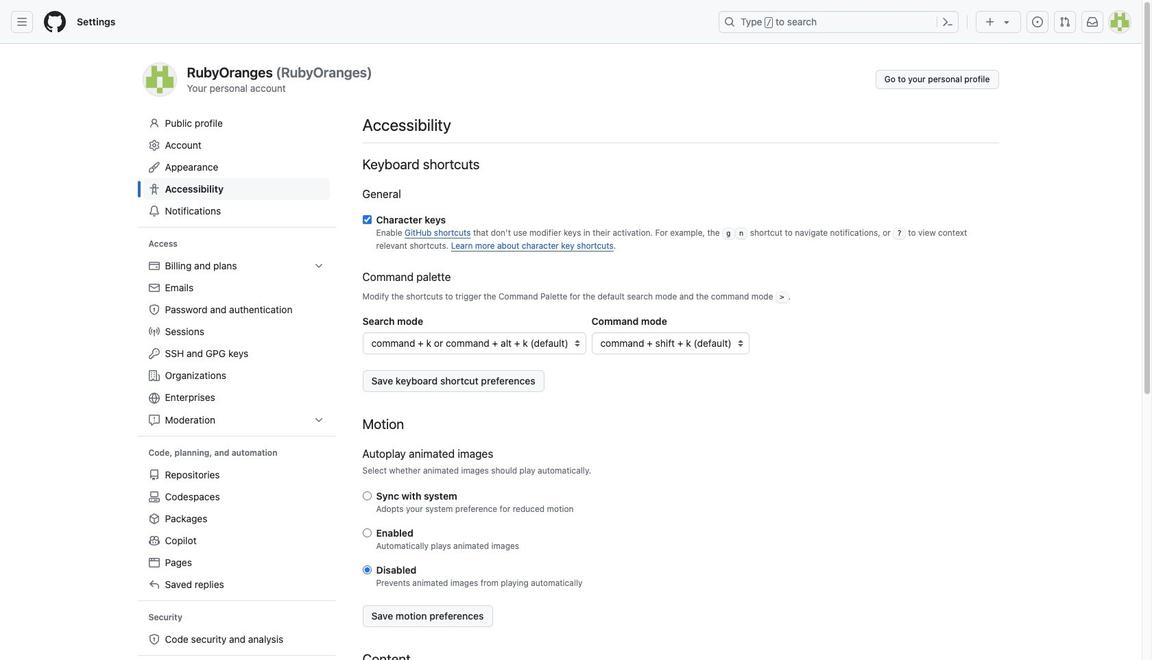 Task type: locate. For each thing, give the bounding box(es) containing it.
key image
[[148, 348, 159, 359]]

shield lock image down reply image
[[148, 634, 159, 645]]

list
[[143, 255, 330, 431], [143, 464, 330, 596], [143, 629, 330, 651]]

None checkbox
[[362, 215, 371, 224]]

1 vertical spatial list
[[143, 464, 330, 596]]

0 vertical spatial shield lock image
[[148, 305, 159, 315]]

codespaces image
[[148, 492, 159, 503]]

repo image
[[148, 470, 159, 481]]

0 vertical spatial list
[[143, 255, 330, 431]]

1 vertical spatial shield lock image
[[148, 634, 159, 645]]

shield lock image up "broadcast" icon
[[148, 305, 159, 315]]

None radio
[[362, 492, 371, 500]]

1 shield lock image from the top
[[148, 305, 159, 315]]

package image
[[148, 514, 159, 525]]

2 shield lock image from the top
[[148, 634, 159, 645]]

copilot image
[[148, 536, 159, 547]]

mail image
[[148, 283, 159, 294]]

1 list from the top
[[143, 255, 330, 431]]

None radio
[[362, 529, 371, 538], [362, 566, 371, 575], [362, 529, 371, 538], [362, 566, 371, 575]]

2 vertical spatial list
[[143, 629, 330, 651]]

shield lock image
[[148, 305, 159, 315], [148, 634, 159, 645]]

organization image
[[148, 370, 159, 381]]

3 list from the top
[[143, 629, 330, 651]]

bell image
[[148, 206, 159, 217]]

reply image
[[148, 580, 159, 591]]

browser image
[[148, 558, 159, 569]]

triangle down image
[[1001, 16, 1012, 27]]



Task type: describe. For each thing, give the bounding box(es) containing it.
command palette image
[[942, 16, 953, 27]]

@rubyoranges image
[[143, 63, 176, 96]]

issue opened image
[[1032, 16, 1043, 27]]

homepage image
[[44, 11, 66, 33]]

2 list from the top
[[143, 464, 330, 596]]

accessibility image
[[148, 184, 159, 195]]

paintbrush image
[[148, 162, 159, 173]]

gear image
[[148, 140, 159, 151]]

plus image
[[985, 16, 996, 27]]

globe image
[[148, 393, 159, 404]]

git pull request image
[[1060, 16, 1071, 27]]

broadcast image
[[148, 326, 159, 337]]

notifications image
[[1087, 16, 1098, 27]]

person image
[[148, 118, 159, 129]]



Task type: vqa. For each thing, say whether or not it's contained in the screenshot.
list to the middle
yes



